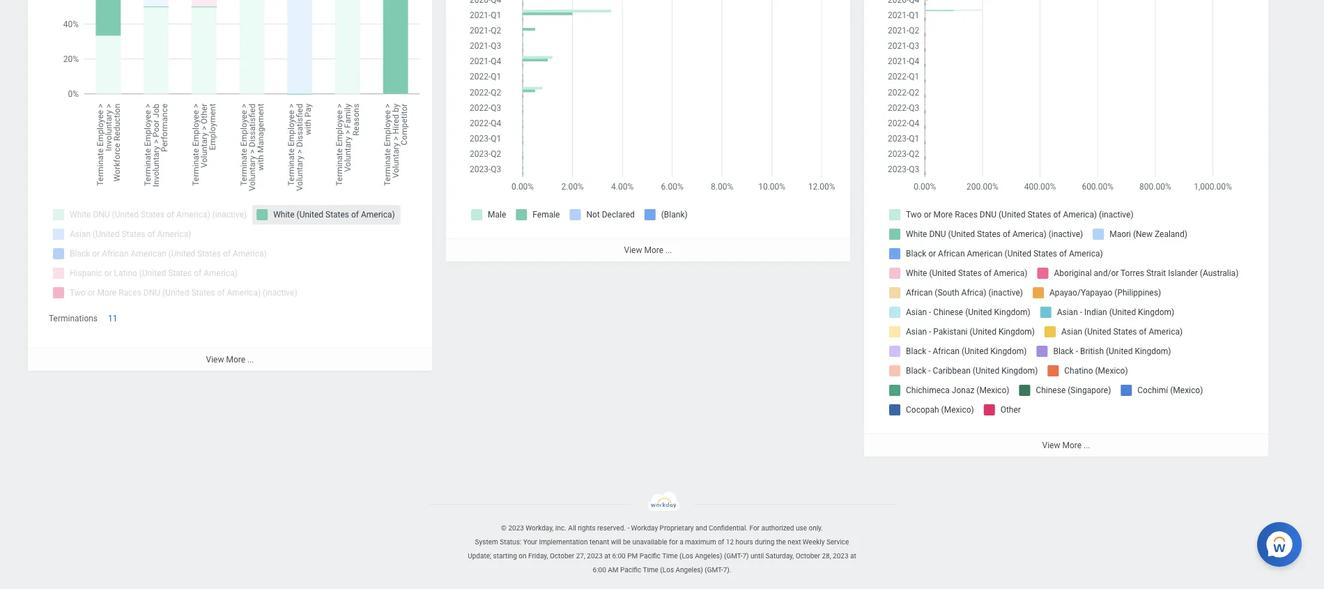 Task type: describe. For each thing, give the bounding box(es) containing it.
1 horizontal spatial (los
[[680, 552, 693, 560]]

more for top termination reasons by ethnicity element
[[226, 355, 245, 365]]

0 vertical spatial angeles)
[[695, 552, 723, 560]]

view for quarterly turnover rates - gender element
[[624, 245, 642, 255]]

authorized
[[762, 524, 794, 532]]

maximum
[[685, 538, 716, 546]]

0 vertical spatial (gmt-
[[724, 552, 743, 560]]

hours
[[736, 538, 753, 546]]

starting
[[493, 552, 517, 560]]

rights
[[578, 524, 596, 532]]

reserved.
[[597, 524, 626, 532]]

top termination reasons by ethnicity element
[[28, 0, 432, 371]]

confidential.
[[709, 524, 748, 532]]

update;
[[468, 552, 492, 560]]

unavailable
[[633, 538, 668, 546]]

next
[[788, 538, 801, 546]]

1 vertical spatial angeles)
[[676, 566, 703, 574]]

view more ... link for quarterly turnover rates - gender element
[[446, 238, 850, 261]]

for
[[669, 538, 678, 546]]

quarterly turnover rates - ethnicity element
[[864, 0, 1269, 457]]

... for quarterly turnover rates - gender element
[[666, 245, 672, 255]]

view more ... for quarterly turnover rates - gender element
[[624, 245, 672, 255]]

©
[[501, 524, 507, 532]]

workday
[[631, 524, 658, 532]]

view for quarterly turnover rates - ethnicity element at the right of page
[[1042, 440, 1061, 450]]

view more ... for quarterly turnover rates - ethnicity element at the right of page
[[1042, 440, 1091, 450]]

7)
[[743, 552, 749, 560]]

12
[[726, 538, 734, 546]]

0 vertical spatial pacific
[[640, 552, 661, 560]]

for
[[750, 524, 760, 532]]

7).
[[723, 566, 732, 574]]

2 at from the left
[[850, 552, 857, 560]]

view more ... link for quarterly turnover rates - ethnicity element at the right of page
[[864, 433, 1269, 457]]

1 horizontal spatial time
[[662, 552, 678, 560]]

your
[[523, 538, 537, 546]]

be
[[623, 538, 631, 546]]

implementation
[[539, 538, 588, 546]]

1 at from the left
[[605, 552, 611, 560]]

use
[[796, 524, 807, 532]]

footer containing © 2023 workday, inc. all rights reserved. - workday proprietary and confidential. for authorized use only. system status: your implementation tenant will be unavailable for a maximum of 12 hours during the next weekly service update; starting on friday, october 27, 2023 at 6:00 pm pacific time (los angeles) (gmt-7) until saturday, october 28, 2023 at 6:00 am pacific time (los angeles) (gmt-7).
[[0, 491, 1324, 577]]

-
[[628, 524, 630, 532]]

view more ... for top termination reasons by ethnicity element
[[206, 355, 254, 365]]

0 horizontal spatial 6:00
[[593, 566, 606, 574]]

11
[[108, 314, 117, 323]]

tenant
[[590, 538, 609, 546]]

service
[[827, 538, 849, 546]]

© 2023 workday, inc. all rights reserved. - workday proprietary and confidential. for authorized use only. system status: your implementation tenant will be unavailable for a maximum of 12 hours during the next weekly service update; starting on friday, october 27, 2023 at 6:00 pm pacific time (los angeles) (gmt-7) until saturday, october 28, 2023 at 6:00 am pacific time (los angeles) (gmt-7).
[[468, 524, 857, 574]]

system
[[475, 538, 498, 546]]

1 horizontal spatial 2023
[[587, 552, 603, 560]]

inc.
[[555, 524, 567, 532]]



Task type: locate. For each thing, give the bounding box(es) containing it.
0 horizontal spatial (los
[[660, 566, 674, 574]]

2 horizontal spatial more
[[1063, 440, 1082, 450]]

(los down a
[[680, 552, 693, 560]]

0 horizontal spatial more
[[226, 355, 245, 365]]

at up am
[[605, 552, 611, 560]]

1 horizontal spatial view more ... link
[[446, 238, 850, 261]]

0 horizontal spatial 2023
[[508, 524, 524, 532]]

2 vertical spatial more
[[1063, 440, 1082, 450]]

1 horizontal spatial october
[[796, 552, 820, 560]]

a
[[680, 538, 684, 546]]

view more ... inside top termination reasons by ethnicity element
[[206, 355, 254, 365]]

(gmt- down of
[[705, 566, 723, 574]]

pm
[[628, 552, 638, 560]]

time down for
[[662, 552, 678, 560]]

1 horizontal spatial 6:00
[[612, 552, 626, 560]]

more for quarterly turnover rates - ethnicity element at the right of page
[[1063, 440, 1082, 450]]

0 vertical spatial 6:00
[[612, 552, 626, 560]]

(los down for
[[660, 566, 674, 574]]

1 vertical spatial time
[[643, 566, 659, 574]]

1 horizontal spatial ...
[[666, 245, 672, 255]]

am
[[608, 566, 619, 574]]

2023 right 28,
[[833, 552, 849, 560]]

1 vertical spatial view more ...
[[206, 355, 254, 365]]

2 vertical spatial view more ... link
[[864, 433, 1269, 457]]

more inside quarterly turnover rates - gender element
[[644, 245, 664, 255]]

... for quarterly turnover rates - ethnicity element at the right of page
[[1084, 440, 1091, 450]]

view more ... inside quarterly turnover rates - ethnicity element
[[1042, 440, 1091, 450]]

angeles) down maximum
[[695, 552, 723, 560]]

will
[[611, 538, 621, 546]]

1 vertical spatial (los
[[660, 566, 674, 574]]

2023
[[508, 524, 524, 532], [587, 552, 603, 560], [833, 552, 849, 560]]

1 vertical spatial ...
[[247, 355, 254, 365]]

... inside quarterly turnover rates - ethnicity element
[[1084, 440, 1091, 450]]

quarterly turnover rates - gender element
[[446, 0, 850, 261]]

pacific
[[640, 552, 661, 560], [620, 566, 641, 574]]

saturday,
[[766, 552, 794, 560]]

1 horizontal spatial view
[[624, 245, 642, 255]]

1 horizontal spatial more
[[644, 245, 664, 255]]

0 vertical spatial view more ... link
[[446, 238, 850, 261]]

1 horizontal spatial at
[[850, 552, 857, 560]]

11 button
[[108, 313, 120, 324]]

6:00 left am
[[593, 566, 606, 574]]

0 vertical spatial time
[[662, 552, 678, 560]]

until
[[751, 552, 764, 560]]

view inside quarterly turnover rates - ethnicity element
[[1042, 440, 1061, 450]]

during
[[755, 538, 775, 546]]

0 horizontal spatial view
[[206, 355, 224, 365]]

1 vertical spatial (gmt-
[[705, 566, 723, 574]]

more inside top termination reasons by ethnicity element
[[226, 355, 245, 365]]

... for top termination reasons by ethnicity element
[[247, 355, 254, 365]]

0 vertical spatial (los
[[680, 552, 693, 560]]

weekly
[[803, 538, 825, 546]]

status:
[[500, 538, 522, 546]]

2 horizontal spatial view
[[1042, 440, 1061, 450]]

1 vertical spatial 6:00
[[593, 566, 606, 574]]

2 horizontal spatial view more ...
[[1042, 440, 1091, 450]]

1 vertical spatial view
[[206, 355, 224, 365]]

time down unavailable
[[643, 566, 659, 574]]

2 horizontal spatial 2023
[[833, 552, 849, 560]]

more for quarterly turnover rates - gender element
[[644, 245, 664, 255]]

at right 28,
[[850, 552, 857, 560]]

0 vertical spatial more
[[644, 245, 664, 255]]

6:00 left pm
[[612, 552, 626, 560]]

1 vertical spatial view more ... link
[[28, 348, 432, 371]]

and
[[696, 524, 707, 532]]

0 horizontal spatial ...
[[247, 355, 254, 365]]

angeles) down a
[[676, 566, 703, 574]]

at
[[605, 552, 611, 560], [850, 552, 857, 560]]

view more ...
[[624, 245, 672, 255], [206, 355, 254, 365], [1042, 440, 1091, 450]]

2 horizontal spatial ...
[[1084, 440, 1091, 450]]

view
[[624, 245, 642, 255], [206, 355, 224, 365], [1042, 440, 1061, 450]]

1 vertical spatial more
[[226, 355, 245, 365]]

0 vertical spatial view more ...
[[624, 245, 672, 255]]

2 vertical spatial ...
[[1084, 440, 1091, 450]]

2 vertical spatial view
[[1042, 440, 1061, 450]]

0 horizontal spatial (gmt-
[[705, 566, 723, 574]]

27,
[[576, 552, 585, 560]]

...
[[666, 245, 672, 255], [247, 355, 254, 365], [1084, 440, 1091, 450]]

(gmt- down 12
[[724, 552, 743, 560]]

footer
[[0, 491, 1324, 577]]

... inside top termination reasons by ethnicity element
[[247, 355, 254, 365]]

0 horizontal spatial at
[[605, 552, 611, 560]]

0 vertical spatial ...
[[666, 245, 672, 255]]

view more ... inside quarterly turnover rates - gender element
[[624, 245, 672, 255]]

of
[[718, 538, 724, 546]]

view inside top termination reasons by ethnicity element
[[206, 355, 224, 365]]

0 horizontal spatial time
[[643, 566, 659, 574]]

... inside quarterly turnover rates - gender element
[[666, 245, 672, 255]]

on
[[519, 552, 527, 560]]

pacific down pm
[[620, 566, 641, 574]]

october down implementation
[[550, 552, 575, 560]]

0 horizontal spatial view more ... link
[[28, 348, 432, 371]]

more inside quarterly turnover rates - ethnicity element
[[1063, 440, 1082, 450]]

1 vertical spatial pacific
[[620, 566, 641, 574]]

1 october from the left
[[550, 552, 575, 560]]

workday,
[[526, 524, 554, 532]]

view more ... link
[[446, 238, 850, 261], [28, 348, 432, 371], [864, 433, 1269, 457]]

all
[[568, 524, 576, 532]]

0 horizontal spatial october
[[550, 552, 575, 560]]

view inside quarterly turnover rates - gender element
[[624, 245, 642, 255]]

6:00
[[612, 552, 626, 560], [593, 566, 606, 574]]

october down weekly
[[796, 552, 820, 560]]

0 vertical spatial view
[[624, 245, 642, 255]]

the
[[776, 538, 786, 546]]

2023 right ©
[[508, 524, 524, 532]]

view for top termination reasons by ethnicity element
[[206, 355, 224, 365]]

october
[[550, 552, 575, 560], [796, 552, 820, 560]]

proprietary
[[660, 524, 694, 532]]

2 vertical spatial view more ...
[[1042, 440, 1091, 450]]

28,
[[822, 552, 831, 560]]

time
[[662, 552, 678, 560], [643, 566, 659, 574]]

terminations
[[49, 314, 98, 323]]

1 horizontal spatial view more ...
[[624, 245, 672, 255]]

2 horizontal spatial view more ... link
[[864, 433, 1269, 457]]

2 october from the left
[[796, 552, 820, 560]]

(los
[[680, 552, 693, 560], [660, 566, 674, 574]]

only.
[[809, 524, 823, 532]]

pacific down unavailable
[[640, 552, 661, 560]]

more
[[644, 245, 664, 255], [226, 355, 245, 365], [1063, 440, 1082, 450]]

(gmt-
[[724, 552, 743, 560], [705, 566, 723, 574]]

angeles)
[[695, 552, 723, 560], [676, 566, 703, 574]]

2023 right 27,
[[587, 552, 603, 560]]

friday,
[[528, 552, 548, 560]]

1 horizontal spatial (gmt-
[[724, 552, 743, 560]]

view more ... link for top termination reasons by ethnicity element
[[28, 348, 432, 371]]

0 horizontal spatial view more ...
[[206, 355, 254, 365]]



Task type: vqa. For each thing, say whether or not it's contained in the screenshot.
leftmost the Time
yes



